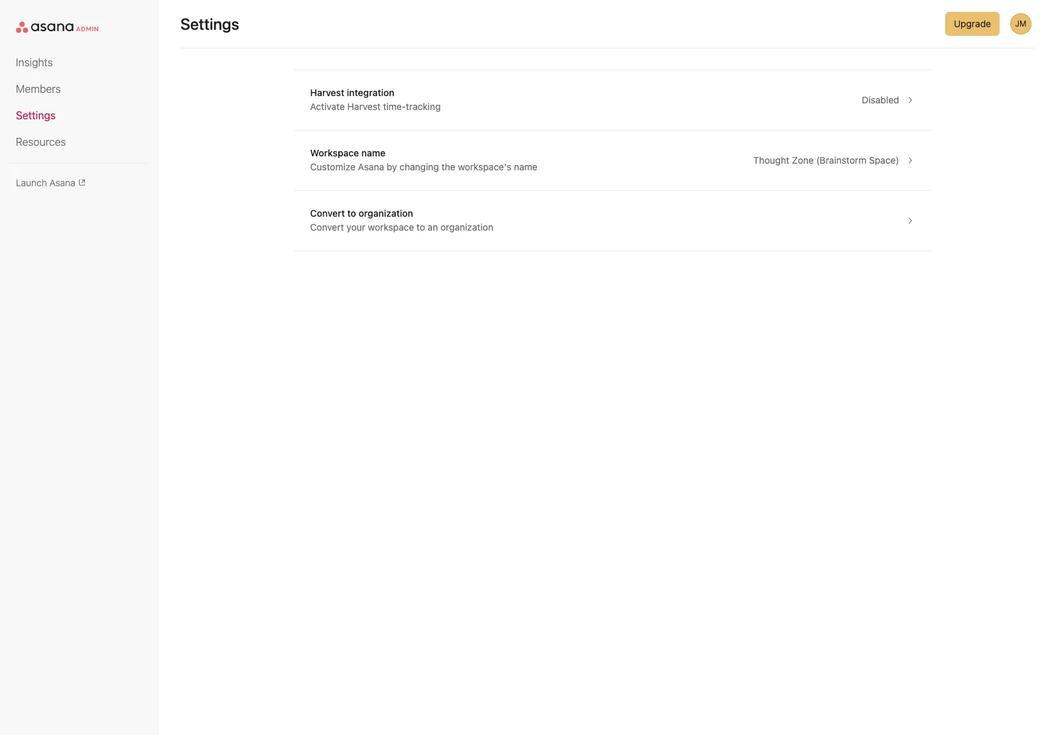 Task type: vqa. For each thing, say whether or not it's contained in the screenshot.
settings
yes



Task type: locate. For each thing, give the bounding box(es) containing it.
0 vertical spatial asana
[[358, 161, 384, 173]]

zone
[[792, 155, 814, 166]]

upgrade button
[[946, 12, 1000, 36]]

0 horizontal spatial organization
[[359, 208, 413, 219]]

your
[[347, 222, 366, 233]]

name right workspace
[[362, 147, 386, 159]]

disabled
[[862, 94, 900, 106]]

(brainstorm
[[817, 155, 867, 166]]

organization up workspace
[[359, 208, 413, 219]]

organization right an
[[441, 222, 494, 233]]

customize
[[310, 161, 356, 173]]

1 horizontal spatial organization
[[441, 222, 494, 233]]

name right workspace's
[[514, 161, 538, 173]]

by
[[387, 161, 397, 173]]

0 horizontal spatial name
[[362, 147, 386, 159]]

0 horizontal spatial settings
[[16, 110, 56, 121]]

0 horizontal spatial to
[[347, 208, 356, 219]]

1 horizontal spatial to
[[417, 222, 425, 233]]

1 horizontal spatial name
[[514, 161, 538, 173]]

convert down customize
[[310, 208, 345, 219]]

0 vertical spatial harvest
[[310, 87, 345, 98]]

1 vertical spatial convert
[[310, 222, 344, 233]]

1 vertical spatial asana
[[49, 177, 75, 188]]

settings inside "link"
[[16, 110, 56, 121]]

1 vertical spatial name
[[514, 161, 538, 173]]

name
[[362, 147, 386, 159], [514, 161, 538, 173]]

launch
[[16, 177, 47, 188]]

asana left by
[[358, 161, 384, 173]]

to up your
[[347, 208, 356, 219]]

1 horizontal spatial asana
[[358, 161, 384, 173]]

workspace
[[368, 222, 414, 233]]

0 vertical spatial name
[[362, 147, 386, 159]]

convert left your
[[310, 222, 344, 233]]

harvest up activate
[[310, 87, 345, 98]]

1 convert from the top
[[310, 208, 345, 219]]

harvest down integration
[[348, 101, 381, 112]]

insights link
[[16, 54, 143, 70]]

to
[[347, 208, 356, 219], [417, 222, 425, 233]]

1 vertical spatial to
[[417, 222, 425, 233]]

1 horizontal spatial settings
[[181, 15, 239, 33]]

0 vertical spatial convert
[[310, 208, 345, 219]]

to left an
[[417, 222, 425, 233]]

0 horizontal spatial asana
[[49, 177, 75, 188]]

1 horizontal spatial harvest
[[348, 101, 381, 112]]

1 vertical spatial organization
[[441, 222, 494, 233]]

insights
[[16, 56, 53, 68]]

asana
[[358, 161, 384, 173], [49, 177, 75, 188]]

organization
[[359, 208, 413, 219], [441, 222, 494, 233]]

convert
[[310, 208, 345, 219], [310, 222, 344, 233]]

workspace name customize asana by changing the workspace's name
[[310, 147, 538, 173]]

1 vertical spatial harvest
[[348, 101, 381, 112]]

the
[[442, 161, 456, 173]]

resources
[[16, 136, 66, 148]]

jm
[[1016, 19, 1027, 29]]

asana right launch
[[49, 177, 75, 188]]

settings
[[181, 15, 239, 33], [16, 110, 56, 121]]

1 vertical spatial settings
[[16, 110, 56, 121]]

0 vertical spatial to
[[347, 208, 356, 219]]

harvest
[[310, 87, 345, 98], [348, 101, 381, 112]]

0 vertical spatial organization
[[359, 208, 413, 219]]



Task type: describe. For each thing, give the bounding box(es) containing it.
tracking
[[406, 101, 441, 112]]

settings link
[[16, 108, 143, 123]]

members link
[[16, 81, 143, 97]]

an
[[428, 222, 438, 233]]

resources link
[[16, 134, 143, 150]]

workspace's
[[458, 161, 512, 173]]

launch asana link
[[16, 177, 143, 188]]

members
[[16, 83, 61, 95]]

upgrade
[[954, 18, 991, 29]]

launch asana
[[16, 177, 75, 188]]

convert to organization convert your workspace to an organization
[[310, 208, 494, 233]]

thought
[[754, 155, 790, 166]]

0 horizontal spatial harvest
[[310, 87, 345, 98]]

asana inside workspace name customize asana by changing the workspace's name
[[358, 161, 384, 173]]

changing
[[400, 161, 439, 173]]

time-
[[383, 101, 406, 112]]

integration
[[347, 87, 395, 98]]

harvest integration activate harvest time-tracking
[[310, 87, 441, 112]]

2 convert from the top
[[310, 222, 344, 233]]

space)
[[869, 155, 900, 166]]

0 vertical spatial settings
[[181, 15, 239, 33]]

thought zone (brainstorm space)
[[754, 155, 900, 166]]

workspace
[[310, 147, 359, 159]]

activate
[[310, 101, 345, 112]]



